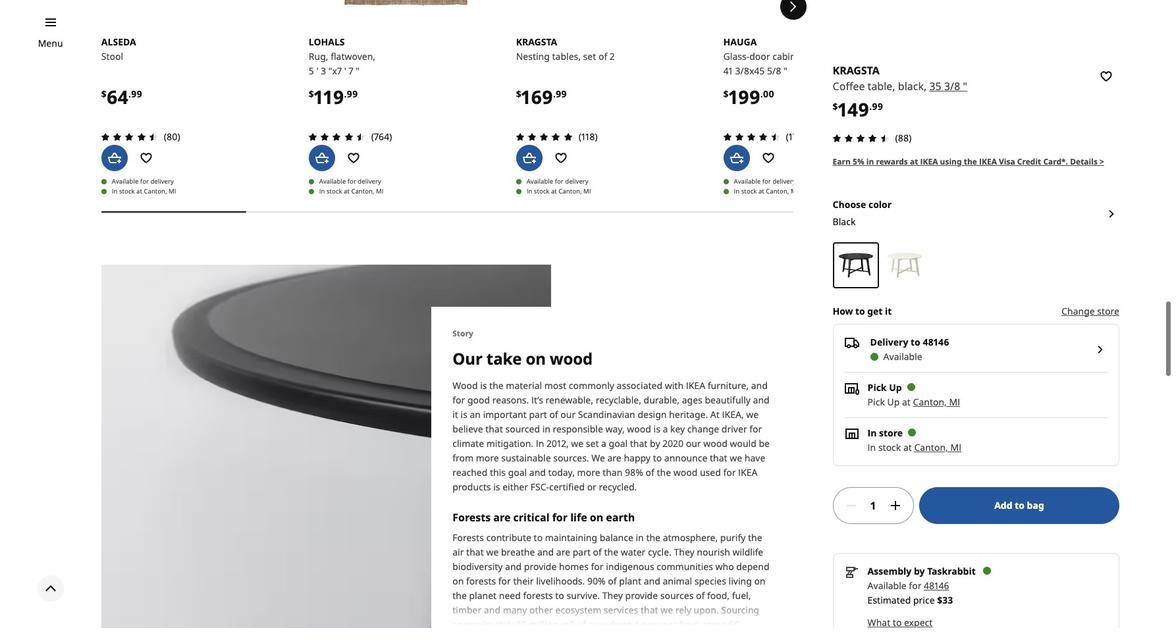 Task type: describe. For each thing, give the bounding box(es) containing it.
ikea left the using
[[921, 156, 938, 167]]

food,
[[707, 590, 730, 602]]

64
[[107, 84, 128, 110]]

wood
[[453, 379, 478, 392]]

get
[[868, 305, 883, 317]]

pick up at canton, mi group
[[868, 396, 960, 408]]

pick up
[[868, 381, 902, 394]]

99 for 149
[[872, 100, 883, 113]]

taskrabbit
[[927, 565, 976, 577]]

for down wood
[[453, 394, 465, 406]]

approximately
[[453, 619, 515, 628]]

we down would
[[730, 452, 742, 464]]

0 horizontal spatial they
[[602, 590, 623, 602]]

pick for pick up at canton, mi
[[868, 396, 885, 408]]

in stock at canton, mi down "review: 4.6 out of 5 stars. total reviews: 171" "image"
[[734, 187, 799, 196]]

and right furniture,
[[751, 379, 768, 392]]

depend
[[737, 561, 770, 573]]

that up used
[[710, 452, 728, 464]]

to down livelihoods.
[[555, 590, 564, 602]]

2 forests from the top
[[453, 532, 484, 544]]

in stock at canton, mi down 'review: 4.7 out of 5 stars. total reviews: 764' image
[[319, 187, 384, 196]]

atmosphere,
[[663, 532, 718, 544]]

3 delivery from the left
[[565, 177, 589, 186]]

7
[[349, 65, 354, 77]]

1 horizontal spatial more
[[577, 466, 600, 479]]

0 horizontal spatial provide
[[524, 561, 557, 573]]

98%
[[625, 466, 643, 479]]

in down 'review: 4.8 out of 5 stars. total reviews: 118' image
[[527, 187, 532, 196]]

canton, up the in stock at canton, mi group
[[913, 396, 947, 408]]

to left get
[[856, 305, 865, 317]]

canton, down (171)
[[766, 187, 789, 196]]

recycled.
[[599, 481, 637, 493]]

in stock at canton, mi down 'review: 4.8 out of 5 stars. total reviews: 118' image
[[527, 187, 591, 196]]

alseda stool
[[101, 36, 136, 63]]

table,
[[868, 79, 896, 94]]

at down 'review: 4.8 out of 5 stars. total reviews: 118' image
[[551, 187, 557, 196]]

stock down 'review: 4.8 out of 5 stars. total reviews: 118' image
[[534, 187, 550, 196]]

" inside hauga glass-door cabinet, 41 3/8x45 5/8 "
[[784, 65, 788, 77]]

stock down review: 4.7 out of 5 stars. total reviews: 80 image on the left top of the page
[[119, 187, 135, 196]]

of right 98%
[[646, 466, 655, 479]]

need
[[499, 590, 521, 602]]

Quantity input value text field
[[865, 487, 883, 524]]

canton, mi button for in stock at
[[915, 441, 962, 454]]

in down "review: 4.6 out of 5 stars. total reviews: 171" "image"
[[734, 187, 740, 196]]

4 delivery from the left
[[773, 177, 796, 186]]

on right life
[[590, 511, 603, 525]]

on down depend
[[754, 575, 766, 588]]

responsible
[[553, 423, 603, 435]]

in down the in store
[[868, 441, 876, 454]]

up for pick up at canton, mi
[[888, 396, 900, 408]]

review: 4.8 out of 5 stars. total reviews: 118 image
[[512, 129, 576, 145]]

1 forests from the top
[[453, 511, 491, 525]]

5
[[309, 65, 314, 77]]

199
[[729, 84, 761, 110]]

the down balance
[[604, 546, 619, 559]]

add to bag button
[[919, 487, 1120, 524]]

available down "review: 4.6 out of 5 stars. total reviews: 171" "image"
[[734, 177, 761, 186]]

by inside wood is the material most commonly associated with ikea furniture, and for good reasons. it's renewable, recyclable, durable, ages beautifully and it is an important part of our scandinavian design heritage. at ikea, we believe that sourced in responsible way, wood is a key change driver for climate mitigation. in 2012, we set a goal that by 2020 our wood would be from more sustainable sources. we are happy to announce that we have reached this goal and today, more than 98% of the wood used for ikea products is either fsc-certified or recycled.
[[650, 437, 660, 450]]

be
[[759, 437, 770, 450]]

ikea up ages
[[686, 379, 705, 392]]

and right beautifully
[[753, 394, 770, 406]]

0 horizontal spatial more
[[476, 452, 499, 464]]

wood down design
[[627, 423, 651, 435]]

sourced
[[506, 423, 540, 435]]

99 for 119
[[347, 88, 358, 100]]

flatwoven,
[[331, 50, 375, 63]]

price
[[914, 594, 935, 606]]

that up biodiversity
[[466, 546, 484, 559]]

48146 button
[[924, 579, 949, 592]]

the inside button
[[964, 156, 977, 167]]

of up "upon."
[[696, 590, 705, 602]]

card*.
[[1044, 156, 1068, 167]]

the up the cycle.
[[646, 532, 661, 544]]

1 horizontal spatial it
[[885, 305, 892, 317]]

earn 5% in rewards at ikea using the ikea visa credit card*. details >
[[833, 156, 1105, 167]]

visa
[[999, 156, 1016, 167]]

ikea down have
[[738, 466, 758, 479]]

at down review: 4.7 out of 5 stars. total reviews: 80 image on the left top of the page
[[136, 187, 142, 196]]

the up "reasons."
[[489, 379, 504, 392]]

of inside kragsta nesting tables, set of 2
[[599, 50, 607, 63]]

stock down "review: 4.6 out of 5 stars. total reviews: 171" "image"
[[742, 187, 757, 196]]

for up be
[[750, 423, 762, 435]]

1 vertical spatial provide
[[625, 590, 658, 602]]

pick for pick up
[[868, 381, 887, 394]]

contribute
[[486, 532, 532, 544]]

$ 64 . 99
[[101, 84, 142, 110]]

of down renewable,
[[550, 408, 558, 421]]

way,
[[606, 423, 625, 435]]

is down this
[[493, 481, 500, 493]]

that up happy
[[630, 437, 648, 450]]

driver
[[722, 423, 747, 435]]

at inside button
[[910, 156, 918, 167]]

stock down the in store
[[879, 441, 901, 454]]

kragsta nesting tables, set of 2
[[516, 36, 615, 63]]

mi up the in stock at canton, mi group
[[949, 396, 960, 408]]

on down biodiversity
[[453, 575, 464, 588]]

$ for 119
[[309, 88, 314, 100]]

1 vertical spatial our
[[686, 437, 701, 450]]

canton, down (118)
[[559, 187, 582, 196]]

in down 'review: 4.7 out of 5 stars. total reviews: 764' image
[[319, 187, 325, 196]]

available down review: 4.7 out of 5 stars. total reviews: 80 image on the left top of the page
[[112, 177, 139, 186]]

stool
[[101, 50, 123, 63]]

nesting
[[516, 50, 550, 63]]

kragsta for nesting
[[516, 36, 557, 48]]

available down delivery to 48146
[[884, 350, 923, 363]]

sources.
[[553, 452, 589, 464]]

at down 'review: 4.7 out of 5 stars. total reviews: 764' image
[[344, 187, 350, 196]]

rewards
[[876, 156, 908, 167]]

story
[[453, 328, 473, 339]]

ikea left visa
[[979, 156, 997, 167]]

0 horizontal spatial kragsta coffee table, black, 35 3/8 " image
[[101, 265, 551, 628]]

using
[[940, 156, 962, 167]]

change store
[[1062, 305, 1120, 317]]

at up the in store
[[902, 396, 911, 408]]

. for 169
[[553, 88, 556, 100]]

survive.
[[567, 590, 600, 602]]

and down "breathe"
[[505, 561, 522, 573]]

0 vertical spatial forests
[[466, 575, 496, 588]]

is left an
[[461, 408, 468, 421]]

used
[[700, 466, 721, 479]]

change
[[1062, 305, 1095, 317]]

mi down pick up at canton, mi
[[951, 441, 962, 454]]

store for in store
[[879, 427, 903, 439]]

add to bag
[[995, 499, 1045, 512]]

canton, down the (80)
[[144, 187, 167, 196]]

to inside add to bag button
[[1015, 499, 1025, 512]]

million
[[529, 619, 558, 628]]

in inside forests are critical for life on earth forests contribute to maintaining balance in the atmosphere, purify the air that we breathe and are part of the water cycle. they nourish wildlife biodiversity and provide homes for indigenous communities who depend on forests for their livelihoods. 90% of plant and animal species living on the planet need forests to survive. they provide sources of food, fuel, timber and many other ecosystem services that we rely upon. sourcing approximately 19 million m3 of roundwood per year from s
[[636, 532, 644, 544]]

kragsta for coffee
[[833, 63, 880, 78]]

design
[[638, 408, 667, 421]]

part inside forests are critical for life on earth forests contribute to maintaining balance in the atmosphere, purify the air that we breathe and are part of the water cycle. they nourish wildlife biodiversity and provide homes for indigenous communities who depend on forests for their livelihoods. 90% of plant and animal species living on the planet need forests to survive. they provide sources of food, fuel, timber and many other ecosystem services that we rely upon. sourcing approximately 19 million m3 of roundwood per year from s
[[573, 546, 591, 559]]

. for 199
[[761, 88, 763, 100]]

with
[[665, 379, 684, 392]]

right image
[[1093, 342, 1109, 357]]

of right 90%
[[608, 575, 617, 588]]

1 delivery from the left
[[150, 177, 174, 186]]

rug,
[[309, 50, 328, 63]]

timber
[[453, 604, 482, 617]]

wildlife
[[733, 546, 764, 559]]

35
[[930, 79, 942, 94]]

in down review: 4.7 out of 5 stars. total reviews: 80 image on the left top of the page
[[112, 187, 118, 196]]

mi down (118)
[[584, 187, 591, 196]]

canton, down pick up at canton, mi
[[915, 441, 948, 454]]

$ for 199
[[724, 88, 729, 100]]

that up per
[[641, 604, 658, 617]]

at down "review: 4.6 out of 5 stars. total reviews: 171" "image"
[[759, 187, 765, 196]]

renewable,
[[546, 394, 593, 406]]

mi down the (80)
[[169, 187, 176, 196]]

(118)
[[579, 131, 598, 143]]

hauga
[[724, 36, 757, 48]]

. for 119
[[344, 88, 347, 100]]

available down 'review: 4.7 out of 5 stars. total reviews: 764' image
[[319, 177, 346, 186]]

from inside forests are critical for life on earth forests contribute to maintaining balance in the atmosphere, purify the air that we breathe and are part of the water cycle. they nourish wildlife biodiversity and provide homes for indigenous communities who depend on forests for their livelihoods. 90% of plant and animal species living on the planet need forests to survive. they provide sources of food, fuel, timber and many other ecosystem services that we rely upon. sourcing approximately 19 million m3 of roundwood per year from s
[[679, 619, 700, 628]]

00
[[763, 88, 774, 100]]

choose color black
[[833, 198, 892, 228]]

of down ecosystem
[[577, 619, 586, 628]]

for up 90%
[[591, 561, 604, 573]]

4 available for delivery from the left
[[734, 177, 796, 186]]

their
[[513, 575, 534, 588]]

pick up at canton, mi
[[868, 396, 960, 408]]

in inside wood is the material most commonly associated with ikea furniture, and for good reasons. it's renewable, recyclable, durable, ages beautifully and it is an important part of our scandinavian design heritage. at ikea, we believe that sourced in responsible way, wood is a key change driver for climate mitigation. in 2012, we set a goal that by 2020 our wood would be from more sustainable sources. we are happy to announce that we have reached this goal and today, more than 98% of the wood used for ikea products is either fsc-certified or recycled.
[[536, 437, 544, 450]]

to right delivery
[[911, 336, 921, 348]]

homes
[[559, 561, 589, 573]]

on up material
[[526, 348, 546, 369]]

certified
[[549, 481, 585, 493]]

90%
[[587, 575, 606, 588]]

(764)
[[371, 131, 392, 143]]

available down 'review: 4.8 out of 5 stars. total reviews: 118' image
[[527, 177, 553, 186]]

of down balance
[[593, 546, 602, 559]]

mi down (171)
[[791, 187, 799, 196]]

forests are critical for life on earth forests contribute to maintaining balance in the atmosphere, purify the air that we breathe and are part of the water cycle. they nourish wildlife biodiversity and provide homes for indigenous communities who depend on forests for their livelihoods. 90% of plant and animal species living on the planet need forests to survive. they provide sources of food, fuel, timber and many other ecosystem services that we rely upon. sourcing approximately 19 million m3 of roundwood per year from s
[[453, 511, 770, 628]]

the up timber at the bottom left of page
[[453, 590, 467, 602]]

available for 48146 estimated price $33
[[868, 579, 953, 606]]

canton, mi button for pick up at
[[913, 396, 960, 408]]

in stock at canton, mi down review: 4.7 out of 5 stars. total reviews: 80 image on the left top of the page
[[112, 187, 176, 196]]

and right plant at the bottom of page
[[644, 575, 661, 588]]

in stock at canton, mi group
[[868, 441, 962, 454]]

life
[[571, 511, 587, 525]]

reached
[[453, 466, 488, 479]]

assembly
[[868, 565, 912, 577]]

canton, down '(764)'
[[351, 187, 374, 196]]

the down announce
[[657, 466, 671, 479]]

in store
[[868, 427, 903, 439]]

that down important
[[486, 423, 503, 435]]

fuel,
[[732, 590, 751, 602]]

149
[[838, 97, 870, 122]]

coffee
[[833, 79, 865, 94]]

in up the in stock at canton, mi group
[[868, 427, 877, 439]]

for right used
[[723, 466, 736, 479]]

species
[[695, 575, 726, 588]]

for left life
[[552, 511, 568, 525]]

to down the critical
[[534, 532, 543, 544]]

commonly
[[569, 379, 615, 392]]

1 horizontal spatial kragsta coffee table, black, 35 3/8 " image
[[838, 247, 874, 283]]

the up wildlife
[[748, 532, 763, 544]]

choose
[[833, 198, 866, 211]]

for down review: 4.7 out of 5 stars. total reviews: 80 image on the left top of the page
[[140, 177, 149, 186]]

for down "review: 4.6 out of 5 stars. total reviews: 171" "image"
[[762, 177, 771, 186]]

and right "breathe"
[[537, 546, 554, 559]]

indigenous
[[606, 561, 654, 573]]

beautifully
[[705, 394, 751, 406]]

"x7
[[329, 65, 342, 77]]



Task type: vqa. For each thing, say whether or not it's contained in the screenshot.
years
no



Task type: locate. For each thing, give the bounding box(es) containing it.
planet
[[469, 590, 497, 602]]

99 inside $ 149 . 99
[[872, 100, 883, 113]]

1 horizontal spatial kragsta
[[833, 63, 880, 78]]

set
[[583, 50, 596, 63], [586, 437, 599, 450]]

0 horizontal spatial are
[[494, 511, 511, 525]]

3
[[321, 65, 326, 77]]

review: 4.3 out of 5 stars. total reviews: 88 image
[[829, 130, 893, 146]]

kragsta inside "kragsta coffee table, black, 35 3/8 ""
[[833, 63, 880, 78]]

2 vertical spatial in
[[636, 532, 644, 544]]

2 ' from the left
[[344, 65, 346, 77]]

(80)
[[164, 131, 180, 143]]

kragsta up nesting
[[516, 36, 557, 48]]

forests down products
[[453, 511, 491, 525]]

biodiversity
[[453, 561, 503, 573]]

other
[[530, 604, 553, 617]]

part inside wood is the material most commonly associated with ikea furniture, and for good reasons. it's renewable, recyclable, durable, ages beautifully and it is an important part of our scandinavian design heritage. at ikea, we believe that sourced in responsible way, wood is a key change driver for climate mitigation. in 2012, we set a goal that by 2020 our wood would be from more sustainable sources. we are happy to announce that we have reached this goal and today, more than 98% of the wood used for ikea products is either fsc-certified or recycled.
[[529, 408, 547, 421]]

1 horizontal spatial "
[[784, 65, 788, 77]]

1 horizontal spatial are
[[556, 546, 570, 559]]

delivery down '(764)'
[[358, 177, 381, 186]]

2 horizontal spatial in
[[867, 156, 874, 167]]

0 vertical spatial it
[[885, 305, 892, 317]]

credit
[[1018, 156, 1042, 167]]

1 vertical spatial 48146
[[924, 579, 949, 592]]

it right get
[[885, 305, 892, 317]]

in right 5%
[[867, 156, 874, 167]]

is up good
[[480, 379, 487, 392]]

0 vertical spatial part
[[529, 408, 547, 421]]

how
[[833, 305, 853, 317]]

that
[[486, 423, 503, 435], [630, 437, 648, 450], [710, 452, 728, 464], [466, 546, 484, 559], [641, 604, 658, 617]]

1 ' from the left
[[316, 65, 319, 77]]

. inside $ 64 . 99
[[128, 88, 131, 100]]

. inside $ 199 . 00
[[761, 88, 763, 100]]

. for 64
[[128, 88, 131, 100]]

hauga glass-door cabinet, gray, 41 3/8x45 5/8 " image
[[724, 0, 918, 10]]

take
[[487, 348, 522, 369]]

$ inside $ 64 . 99
[[101, 88, 107, 100]]

>
[[1100, 156, 1105, 167]]

1 vertical spatial are
[[494, 511, 511, 525]]

available for delivery down 'review: 4.8 out of 5 stars. total reviews: 118' image
[[527, 177, 589, 186]]

1 vertical spatial by
[[914, 565, 925, 577]]

our
[[453, 348, 483, 369]]

0 horizontal spatial '
[[316, 65, 319, 77]]

they
[[674, 546, 695, 559], [602, 590, 623, 602]]

we up year at right bottom
[[661, 604, 673, 617]]

are inside wood is the material most commonly associated with ikea furniture, and for good reasons. it's renewable, recyclable, durable, ages beautifully and it is an important part of our scandinavian design heritage. at ikea, we believe that sourced in responsible way, wood is a key change driver for climate mitigation. in 2012, we set a goal that by 2020 our wood would be from more sustainable sources. we are happy to announce that we have reached this goal and today, more than 98% of the wood used for ikea products is either fsc-certified or recycled.
[[608, 452, 622, 464]]

1 vertical spatial in
[[543, 423, 551, 435]]

kragsta up coffee
[[833, 63, 880, 78]]

0 horizontal spatial "
[[356, 65, 360, 77]]

99
[[131, 88, 142, 100], [347, 88, 358, 100], [556, 88, 567, 100], [872, 100, 883, 113]]

our up announce
[[686, 437, 701, 450]]

glass-
[[724, 50, 750, 63]]

kragsta
[[516, 36, 557, 48], [833, 63, 880, 78]]

0 vertical spatial from
[[453, 452, 474, 464]]

1 vertical spatial kragsta
[[833, 63, 880, 78]]

a left the key
[[663, 423, 668, 435]]

from inside wood is the material most commonly associated with ikea furniture, and for good reasons. it's renewable, recyclable, durable, ages beautifully and it is an important part of our scandinavian design heritage. at ikea, we believe that sourced in responsible way, wood is a key change driver for climate mitigation. in 2012, we set a goal that by 2020 our wood would be from more sustainable sources. we are happy to announce that we have reached this goal and today, more than 98% of the wood used for ikea products is either fsc-certified or recycled.
[[453, 452, 474, 464]]

pick down pick up
[[868, 396, 885, 408]]

1 available for delivery from the left
[[112, 177, 174, 186]]

1 horizontal spatial our
[[686, 437, 701, 450]]

2 available for delivery from the left
[[319, 177, 381, 186]]

up for pick up
[[889, 381, 902, 394]]

1 horizontal spatial forests
[[523, 590, 553, 602]]

1 vertical spatial store
[[879, 427, 903, 439]]

0 vertical spatial set
[[583, 50, 596, 63]]

goal down way,
[[609, 437, 628, 450]]

more up the "or"
[[577, 466, 600, 479]]

1 horizontal spatial store
[[1098, 305, 1120, 317]]

our down renewable,
[[561, 408, 576, 421]]

menu
[[38, 37, 63, 49]]

$ down coffee
[[833, 100, 838, 113]]

ikea,
[[722, 408, 744, 421]]

maintaining
[[545, 532, 597, 544]]

2 pick from the top
[[868, 396, 885, 408]]

1 vertical spatial it
[[453, 408, 458, 421]]

0 horizontal spatial goal
[[508, 466, 527, 479]]

$ for 169
[[516, 88, 521, 100]]

wood up most
[[550, 348, 593, 369]]

1 vertical spatial more
[[577, 466, 600, 479]]

wood down change
[[704, 437, 728, 450]]

99 for 64
[[131, 88, 142, 100]]

scandinavian
[[578, 408, 635, 421]]

1 horizontal spatial by
[[914, 565, 925, 577]]

delivery down the (80)
[[150, 177, 174, 186]]

provide up their
[[524, 561, 557, 573]]

0 vertical spatial are
[[608, 452, 622, 464]]

for inside "available for 48146 estimated price $33"
[[909, 579, 922, 592]]

0 horizontal spatial our
[[561, 408, 576, 421]]

$ down the 41
[[724, 88, 729, 100]]

0 vertical spatial 48146
[[923, 336, 950, 348]]

0 vertical spatial forests
[[453, 511, 491, 525]]

99 for 169
[[556, 88, 567, 100]]

products
[[453, 481, 491, 493]]

1 horizontal spatial in
[[636, 532, 644, 544]]

roundwood
[[588, 619, 639, 628]]

critical
[[513, 511, 550, 525]]

. inside $ 119 . 99
[[344, 88, 347, 100]]

either
[[503, 481, 528, 493]]

climate
[[453, 437, 484, 450]]

$ inside $ 149 . 99
[[833, 100, 838, 113]]

0 horizontal spatial kragsta
[[516, 36, 557, 48]]

1 vertical spatial forests
[[453, 532, 484, 544]]

0 vertical spatial by
[[650, 437, 660, 450]]

$ inside $ 199 . 00
[[724, 88, 729, 100]]

or
[[587, 481, 597, 493]]

who
[[716, 561, 734, 573]]

$ inside $ 119 . 99
[[309, 88, 314, 100]]

. inside $ 149 . 99
[[870, 100, 872, 113]]

1 horizontal spatial from
[[679, 619, 700, 628]]

kragsta inside kragsta nesting tables, set of 2
[[516, 36, 557, 48]]

canton, mi button down pick up at canton, mi
[[915, 441, 962, 454]]

" inside lohals rug, flatwoven, 5 ' 3 "x7 ' 7 "
[[356, 65, 360, 77]]

0 vertical spatial pick
[[868, 381, 887, 394]]

review: 4.7 out of 5 stars. total reviews: 80 image
[[97, 129, 161, 145]]

3/8
[[944, 79, 961, 94]]

0 vertical spatial more
[[476, 452, 499, 464]]

hauga glass-door cabinet, 41 3/8x45 5/8 "
[[724, 36, 807, 77]]

0 vertical spatial up
[[889, 381, 902, 394]]

for down 'review: 4.7 out of 5 stars. total reviews: 764' image
[[348, 177, 356, 186]]

canton,
[[144, 187, 167, 196], [351, 187, 374, 196], [559, 187, 582, 196], [766, 187, 789, 196], [913, 396, 947, 408], [915, 441, 948, 454]]

today,
[[548, 466, 575, 479]]

1 horizontal spatial goal
[[609, 437, 628, 450]]

kragsta coffee table, black, 35 3/8 " image
[[838, 247, 874, 283], [101, 265, 551, 628]]

mitigation.
[[487, 437, 534, 450]]

$33
[[937, 594, 953, 606]]

set left 2
[[583, 50, 596, 63]]

and
[[751, 379, 768, 392], [753, 394, 770, 406], [529, 466, 546, 479], [537, 546, 554, 559], [505, 561, 522, 573], [644, 575, 661, 588], [484, 604, 501, 617]]

$ down '5'
[[309, 88, 314, 100]]

we down responsible
[[571, 437, 584, 450]]

1 horizontal spatial a
[[663, 423, 668, 435]]

ages
[[682, 394, 703, 406]]

rely
[[676, 604, 692, 617]]

living
[[729, 575, 752, 588]]

up down pick up
[[888, 396, 900, 408]]

5%
[[853, 156, 865, 167]]

0 horizontal spatial from
[[453, 452, 474, 464]]

119
[[314, 84, 344, 110]]

a
[[663, 423, 668, 435], [601, 437, 607, 450]]

$ for 64
[[101, 88, 107, 100]]

at down pick up at canton, mi
[[904, 441, 912, 454]]

0 vertical spatial goal
[[609, 437, 628, 450]]

up
[[889, 381, 902, 394], [888, 396, 900, 408]]

change
[[688, 423, 719, 435]]

this
[[490, 466, 506, 479]]

0 vertical spatial kragsta
[[516, 36, 557, 48]]

1 vertical spatial a
[[601, 437, 607, 450]]

it inside wood is the material most commonly associated with ikea furniture, and for good reasons. it's renewable, recyclable, durable, ages beautifully and it is an important part of our scandinavian design heritage. at ikea, we believe that sourced in responsible way, wood is a key change driver for climate mitigation. in 2012, we set a goal that by 2020 our wood would be from more sustainable sources. we are happy to announce that we have reached this goal and today, more than 98% of the wood used for ikea products is either fsc-certified or recycled.
[[453, 408, 458, 421]]

to left bag
[[1015, 499, 1025, 512]]

0 vertical spatial they
[[674, 546, 695, 559]]

and up approximately
[[484, 604, 501, 617]]

$ down stool
[[101, 88, 107, 100]]

change store button
[[1062, 304, 1120, 319]]

for up 'need'
[[498, 575, 511, 588]]

3 available for delivery from the left
[[527, 177, 589, 186]]

$ inside $ 169 . 99
[[516, 88, 521, 100]]

review: 4.7 out of 5 stars. total reviews: 764 image
[[305, 129, 369, 145]]

" inside "kragsta coffee table, black, 35 3/8 ""
[[963, 79, 968, 94]]

it's
[[531, 394, 543, 406]]

add
[[995, 499, 1013, 512]]

for down assembly by taskrabbit
[[909, 579, 922, 592]]

0 horizontal spatial store
[[879, 427, 903, 439]]

black
[[833, 215, 856, 228]]

in up water
[[636, 532, 644, 544]]

a up we
[[601, 437, 607, 450]]

19
[[517, 619, 527, 628]]

forests up air
[[453, 532, 484, 544]]

to inside wood is the material most commonly associated with ikea furniture, and for good reasons. it's renewable, recyclable, durable, ages beautifully and it is an important part of our scandinavian design heritage. at ikea, we believe that sourced in responsible way, wood is a key change driver for climate mitigation. in 2012, we set a goal that by 2020 our wood would be from more sustainable sources. we are happy to announce that we have reached this goal and today, more than 98% of the wood used for ikea products is either fsc-certified or recycled.
[[653, 452, 662, 464]]

how to get it
[[833, 305, 892, 317]]

from down rely
[[679, 619, 700, 628]]

our take on wood
[[453, 348, 593, 369]]

it up the 'believe'
[[453, 408, 458, 421]]

earn
[[833, 156, 851, 167]]

48146 for available for 48146 estimated price $33
[[924, 579, 949, 592]]

for down 'review: 4.8 out of 5 stars. total reviews: 118' image
[[555, 177, 564, 186]]

1 vertical spatial they
[[602, 590, 623, 602]]

purify
[[720, 532, 746, 544]]

m3
[[561, 619, 575, 628]]

1 vertical spatial set
[[586, 437, 599, 450]]

material
[[506, 379, 542, 392]]

1 vertical spatial part
[[573, 546, 591, 559]]

99 down table,
[[872, 100, 883, 113]]

99 inside $ 169 . 99
[[556, 88, 567, 100]]

balance
[[600, 532, 634, 544]]

to right happy
[[653, 452, 662, 464]]

1 vertical spatial goal
[[508, 466, 527, 479]]

1 horizontal spatial they
[[674, 546, 695, 559]]

2 horizontal spatial are
[[608, 452, 622, 464]]

0 horizontal spatial a
[[601, 437, 607, 450]]

upon.
[[694, 604, 719, 617]]

0 horizontal spatial forests
[[466, 575, 496, 588]]

communities
[[657, 561, 713, 573]]

1 vertical spatial up
[[888, 396, 900, 408]]

in inside wood is the material most commonly associated with ikea furniture, and for good reasons. it's renewable, recyclable, durable, ages beautifully and it is an important part of our scandinavian design heritage. at ikea, we believe that sourced in responsible way, wood is a key change driver for climate mitigation. in 2012, we set a goal that by 2020 our wood would be from more sustainable sources. we are happy to announce that we have reached this goal and today, more than 98% of the wood used for ikea products is either fsc-certified or recycled.
[[543, 423, 551, 435]]

by up 48146 "button"
[[914, 565, 925, 577]]

1 horizontal spatial provide
[[625, 590, 658, 602]]

stock down 'review: 4.7 out of 5 stars. total reviews: 764' image
[[327, 187, 342, 196]]

1 vertical spatial from
[[679, 619, 700, 628]]

kragsta coffee table, white, 35 3/8 " image
[[887, 247, 923, 283]]

0 horizontal spatial by
[[650, 437, 660, 450]]

1 pick from the top
[[868, 381, 887, 394]]

1 vertical spatial pick
[[868, 396, 885, 408]]

0 vertical spatial our
[[561, 408, 576, 421]]

0 vertical spatial a
[[663, 423, 668, 435]]

" right 7
[[356, 65, 360, 77]]

0 horizontal spatial in
[[543, 423, 551, 435]]

in stock at canton, mi
[[112, 187, 176, 196], [319, 187, 384, 196], [527, 187, 591, 196], [734, 187, 799, 196], [868, 441, 962, 454]]

happy
[[624, 452, 651, 464]]

we up biodiversity
[[486, 546, 499, 559]]

we right ikea,
[[746, 408, 759, 421]]

48146 up $33
[[924, 579, 949, 592]]

forests
[[466, 575, 496, 588], [523, 590, 553, 602]]

most
[[545, 379, 567, 392]]

store for change store
[[1098, 305, 1120, 317]]

0 vertical spatial provide
[[524, 561, 557, 573]]

99 right 169
[[556, 88, 567, 100]]

nourish
[[697, 546, 730, 559]]

earn 5% in rewards at ikea using the ikea visa credit card*. details > button
[[833, 156, 1105, 168]]

is down design
[[654, 423, 661, 435]]

breathe
[[501, 546, 535, 559]]

by
[[650, 437, 660, 450], [914, 565, 925, 577]]

wood down announce
[[674, 466, 698, 479]]

per
[[641, 619, 656, 628]]

available up estimated
[[868, 579, 907, 592]]

stock
[[119, 187, 135, 196], [327, 187, 342, 196], [534, 187, 550, 196], [742, 187, 757, 196], [879, 441, 901, 454]]

in inside earn 5% in rewards at ikea using the ikea visa credit card*. details > button
[[867, 156, 874, 167]]

set up we
[[586, 437, 599, 450]]

available inside "available for 48146 estimated price $33"
[[868, 579, 907, 592]]

48146
[[923, 336, 950, 348], [924, 579, 949, 592]]

0 horizontal spatial it
[[453, 408, 458, 421]]

1 horizontal spatial '
[[344, 65, 346, 77]]

0 vertical spatial in
[[867, 156, 874, 167]]

for
[[140, 177, 149, 186], [348, 177, 356, 186], [555, 177, 564, 186], [762, 177, 771, 186], [453, 394, 465, 406], [750, 423, 762, 435], [723, 466, 736, 479], [552, 511, 568, 525], [591, 561, 604, 573], [498, 575, 511, 588], [909, 579, 922, 592]]

set inside wood is the material most commonly associated with ikea furniture, and for good reasons. it's renewable, recyclable, durable, ages beautifully and it is an important part of our scandinavian design heritage. at ikea, we believe that sourced in responsible way, wood is a key change driver for climate mitigation. in 2012, we set a goal that by 2020 our wood would be from more sustainable sources. we are happy to announce that we have reached this goal and today, more than 98% of the wood used for ikea products is either fsc-certified or recycled.
[[586, 437, 599, 450]]

and up fsc-
[[529, 466, 546, 479]]

door
[[750, 50, 770, 63]]

review: 4.6 out of 5 stars. total reviews: 171 image
[[720, 129, 784, 145]]

mi down '(764)'
[[376, 187, 384, 196]]

set inside kragsta nesting tables, set of 2
[[583, 50, 596, 63]]

scrollbar
[[101, 202, 793, 222]]

store inside button
[[1098, 305, 1120, 317]]

2
[[610, 50, 615, 63]]

48146 for delivery to 48146
[[923, 336, 950, 348]]

1 vertical spatial canton, mi button
[[915, 441, 962, 454]]

0 horizontal spatial part
[[529, 408, 547, 421]]

are down maintaining
[[556, 546, 570, 559]]

2 delivery from the left
[[358, 177, 381, 186]]

99 inside $ 64 . 99
[[131, 88, 142, 100]]

canton, mi button up the in stock at canton, mi group
[[913, 396, 960, 408]]

pick up pick up at canton, mi
[[868, 381, 887, 394]]

2 horizontal spatial "
[[963, 79, 968, 94]]

more up this
[[476, 452, 499, 464]]

1 vertical spatial forests
[[523, 590, 553, 602]]

99 inside $ 119 . 99
[[347, 88, 358, 100]]

store up the in stock at canton, mi group
[[879, 427, 903, 439]]

they up communities
[[674, 546, 695, 559]]

lohals rug, flatwoven, 5 ' 3 "x7 ' 7 "
[[309, 36, 375, 77]]

would
[[730, 437, 757, 450]]

$
[[101, 88, 107, 100], [309, 88, 314, 100], [516, 88, 521, 100], [724, 88, 729, 100], [833, 100, 838, 113]]

41
[[724, 65, 733, 77]]

$ 169 . 99
[[516, 84, 567, 110]]

are up than
[[608, 452, 622, 464]]

of left 2
[[599, 50, 607, 63]]

48146 inside "available for 48146 estimated price $33"
[[924, 579, 949, 592]]

fsc-
[[531, 481, 549, 493]]

delivery
[[871, 336, 909, 348]]

. inside $ 169 . 99
[[553, 88, 556, 100]]

lohals rug, flatwoven, natural, 5 ' 3 "x7 ' 7 " image
[[309, 0, 503, 10]]

1 horizontal spatial part
[[573, 546, 591, 559]]

$ 199 . 00
[[724, 84, 774, 110]]

2 vertical spatial are
[[556, 546, 570, 559]]

' left 7
[[344, 65, 346, 77]]

0 vertical spatial store
[[1098, 305, 1120, 317]]

sustainable
[[501, 452, 551, 464]]

0 vertical spatial canton, mi button
[[913, 396, 960, 408]]

in stock at canton, mi down the in store
[[868, 441, 962, 454]]



